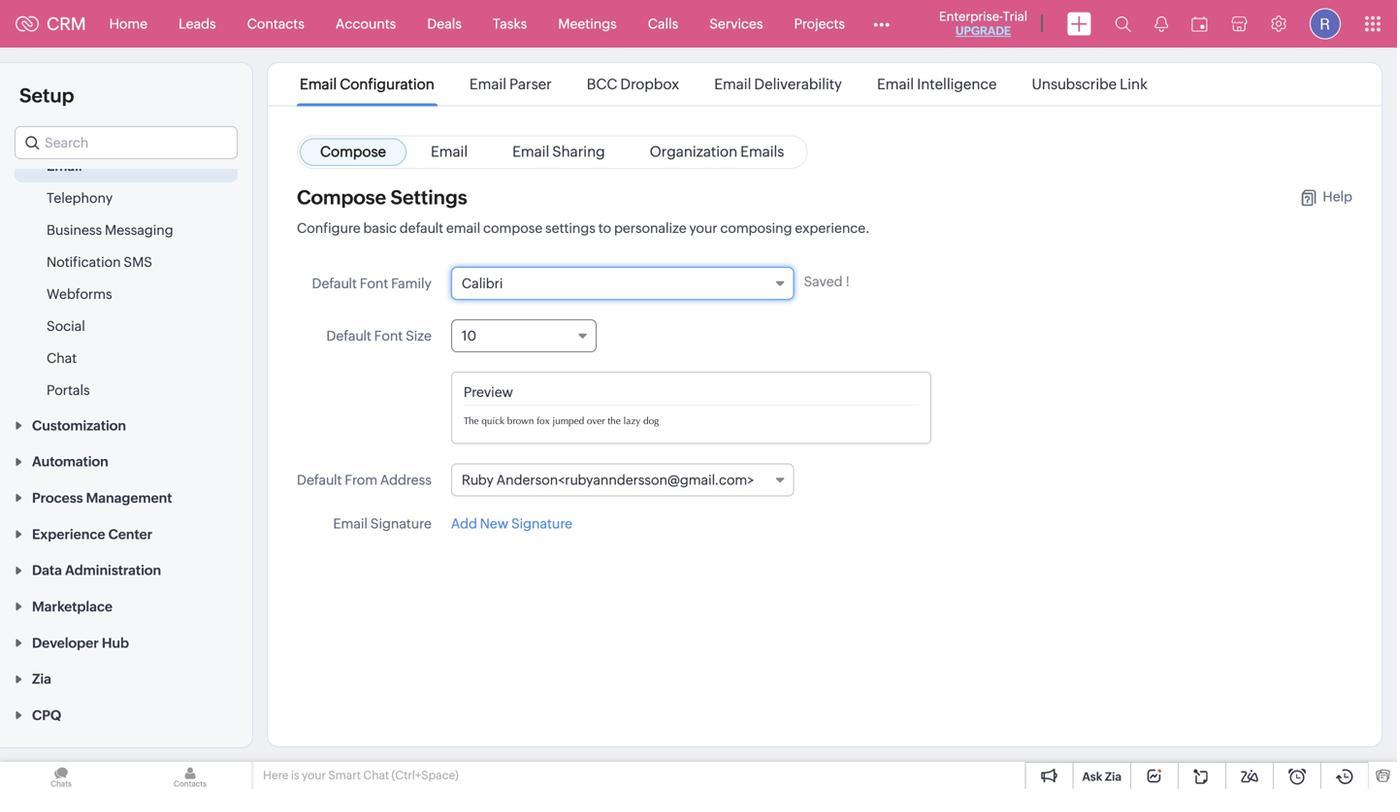 Task type: vqa. For each thing, say whether or not it's contained in the screenshot.
the bottom All Versions
no



Task type: locate. For each thing, give the bounding box(es) containing it.
email left the intelligence
[[878, 76, 915, 93]]

unsubscribe link
[[1032, 76, 1148, 93]]

email link up settings
[[411, 138, 488, 166]]

signature right new
[[512, 516, 573, 532]]

marketplace
[[32, 599, 113, 615]]

configure basic default email compose settings to personalize your composing experience.
[[297, 220, 870, 236]]

email left "configuration"
[[300, 76, 337, 93]]

leads
[[179, 16, 216, 32]]

signature
[[371, 516, 432, 532], [512, 516, 573, 532]]

sharing
[[553, 143, 605, 160]]

experience center button
[[0, 516, 252, 552]]

webforms
[[47, 286, 112, 302]]

email inside email sharing "link"
[[513, 143, 550, 160]]

region
[[0, 150, 252, 407]]

business messaging link
[[47, 220, 173, 240]]

data administration button
[[0, 552, 252, 588]]

default font size
[[327, 328, 432, 344]]

1 vertical spatial default
[[327, 328, 372, 344]]

add new signature
[[451, 516, 573, 532]]

developer hub button
[[0, 624, 252, 661]]

enterprise-trial upgrade
[[940, 9, 1028, 37]]

projects link
[[779, 0, 861, 47]]

1 horizontal spatial email link
[[411, 138, 488, 166]]

1 horizontal spatial zia
[[1106, 770, 1122, 783]]

0 vertical spatial compose
[[320, 143, 386, 160]]

compose
[[484, 220, 543, 236]]

administration
[[65, 563, 161, 578]]

0 vertical spatial chat
[[47, 350, 77, 366]]

1 horizontal spatial chat
[[363, 769, 389, 782]]

1 signature from the left
[[371, 516, 432, 532]]

calendar image
[[1192, 16, 1209, 32]]

font left size
[[374, 328, 403, 344]]

1 vertical spatial your
[[302, 769, 326, 782]]

profile image
[[1311, 8, 1342, 39]]

upgrade
[[956, 24, 1012, 37]]

default left "from"
[[297, 472, 342, 488]]

enterprise-
[[940, 9, 1003, 24]]

email left parser
[[470, 76, 507, 93]]

is
[[291, 769, 300, 782]]

your
[[690, 220, 718, 236], [302, 769, 326, 782]]

customization
[[32, 418, 126, 433]]

signature down address
[[371, 516, 432, 532]]

default down configure
[[312, 276, 357, 291]]

1 horizontal spatial signature
[[512, 516, 573, 532]]

0 vertical spatial default
[[312, 276, 357, 291]]

zia up cpq
[[32, 672, 51, 687]]

1 vertical spatial zia
[[1106, 770, 1122, 783]]

0 horizontal spatial zia
[[32, 672, 51, 687]]

logo image
[[16, 16, 39, 32]]

contacts link
[[232, 0, 320, 47]]

smart
[[328, 769, 361, 782]]

0 horizontal spatial chat
[[47, 350, 77, 366]]

None field
[[15, 126, 238, 159]]

cpq
[[32, 708, 61, 723]]

email down services 'link'
[[715, 76, 752, 93]]

chat right "smart"
[[363, 769, 389, 782]]

composing
[[721, 220, 793, 236]]

social
[[47, 318, 85, 334]]

chat down "social" link
[[47, 350, 77, 366]]

compose for compose settings
[[297, 186, 386, 209]]

list
[[283, 63, 1166, 105]]

organization emails link
[[630, 138, 805, 166]]

Other Modules field
[[861, 8, 903, 39]]

1 vertical spatial compose
[[297, 186, 386, 209]]

over
[[587, 416, 605, 427]]

webforms link
[[47, 284, 112, 304]]

the
[[464, 416, 479, 427]]

1 vertical spatial chat
[[363, 769, 389, 782]]

email for signature
[[333, 516, 368, 532]]

to
[[599, 220, 612, 236]]

chat
[[47, 350, 77, 366], [363, 769, 389, 782]]

your right is
[[302, 769, 326, 782]]

font left the family
[[360, 276, 389, 291]]

anderson<rubyanndersson@gmail.com>
[[497, 472, 755, 488]]

meetings
[[558, 16, 617, 32]]

chat link
[[47, 349, 77, 368]]

0 vertical spatial font
[[360, 276, 389, 291]]

center
[[108, 527, 153, 542]]

configuration
[[340, 76, 435, 93]]

lazy
[[624, 416, 641, 427]]

0 vertical spatial your
[[690, 220, 718, 236]]

saved !
[[804, 274, 850, 289]]

0 horizontal spatial signature
[[371, 516, 432, 532]]

2 signature from the left
[[512, 516, 573, 532]]

address
[[380, 472, 432, 488]]

crm link
[[16, 14, 86, 34]]

default down default font family
[[327, 328, 372, 344]]

calls link
[[633, 0, 694, 47]]

email left sharing
[[513, 143, 550, 160]]

chats image
[[0, 762, 122, 789]]

(ctrl+space)
[[392, 769, 459, 782]]

default for default font family
[[312, 276, 357, 291]]

email link up telephony
[[47, 156, 82, 176]]

0 vertical spatial zia
[[32, 672, 51, 687]]

the quick brown fox jumped over the lazy dog
[[464, 416, 659, 427]]

bcc dropbox link
[[584, 76, 683, 93]]

email deliverability link
[[712, 76, 845, 93]]

email up telephony
[[47, 158, 82, 174]]

your left composing
[[690, 220, 718, 236]]

1 vertical spatial font
[[374, 328, 403, 344]]

notification sms
[[47, 254, 152, 270]]

compose
[[320, 143, 386, 160], [297, 186, 386, 209]]

email parser link
[[467, 76, 555, 93]]

compose link
[[300, 138, 407, 166]]

compose for compose
[[320, 143, 386, 160]]

search image
[[1115, 16, 1132, 32]]

telephony link
[[47, 188, 113, 208]]

email up settings
[[431, 143, 468, 160]]

crm
[[47, 14, 86, 34]]

portals link
[[47, 381, 90, 400]]

compose up compose settings
[[320, 143, 386, 160]]

default font family
[[312, 276, 432, 291]]

Calibri field
[[451, 267, 795, 300]]

zia
[[32, 672, 51, 687], [1106, 770, 1122, 783]]

email down "from"
[[333, 516, 368, 532]]

font
[[360, 276, 389, 291], [374, 328, 403, 344]]

email for configuration
[[300, 76, 337, 93]]

basic
[[364, 220, 397, 236]]

0 horizontal spatial your
[[302, 769, 326, 782]]

create menu image
[[1068, 12, 1092, 35]]

zia right ask
[[1106, 770, 1122, 783]]

new
[[480, 516, 509, 532]]

compose up configure
[[297, 186, 386, 209]]

social link
[[47, 316, 85, 336]]

home link
[[94, 0, 163, 47]]

default
[[312, 276, 357, 291], [327, 328, 372, 344], [297, 472, 342, 488]]

preview
[[464, 384, 513, 400]]

notification sms link
[[47, 252, 152, 272]]

2 vertical spatial default
[[297, 472, 342, 488]]



Task type: describe. For each thing, give the bounding box(es) containing it.
configure
[[297, 220, 361, 236]]

bcc dropbox
[[587, 76, 680, 93]]

email intelligence
[[878, 76, 997, 93]]

dropbox
[[621, 76, 680, 93]]

messaging
[[105, 222, 173, 238]]

unsubscribe link link
[[1030, 76, 1151, 93]]

email for sharing
[[513, 143, 550, 160]]

management
[[86, 490, 172, 506]]

email
[[446, 220, 481, 236]]

10 field
[[451, 319, 597, 352]]

portals
[[47, 383, 90, 398]]

calls
[[648, 16, 679, 32]]

signals image
[[1155, 16, 1169, 32]]

chat inside region
[[47, 350, 77, 366]]

signals element
[[1144, 0, 1181, 48]]

hub
[[102, 635, 129, 651]]

email inside region
[[47, 158, 82, 174]]

email sharing link
[[492, 138, 626, 166]]

list containing email configuration
[[283, 63, 1166, 105]]

organization
[[650, 143, 738, 160]]

parser
[[510, 76, 552, 93]]

add
[[451, 516, 477, 532]]

tasks link
[[478, 0, 543, 47]]

from
[[345, 472, 378, 488]]

default for default from address
[[297, 472, 342, 488]]

experience.
[[795, 220, 870, 236]]

link
[[1120, 76, 1148, 93]]

developer
[[32, 635, 99, 651]]

meetings link
[[543, 0, 633, 47]]

!
[[846, 274, 850, 289]]

home
[[109, 16, 148, 32]]

process management
[[32, 490, 172, 506]]

jumped
[[553, 416, 585, 427]]

10
[[462, 328, 477, 344]]

email for deliverability
[[715, 76, 752, 93]]

ask zia
[[1083, 770, 1122, 783]]

automation
[[32, 454, 108, 470]]

notification
[[47, 254, 121, 270]]

fox
[[537, 416, 550, 427]]

family
[[391, 276, 432, 291]]

zia button
[[0, 661, 252, 697]]

unsubscribe
[[1032, 76, 1117, 93]]

settings
[[546, 220, 596, 236]]

ruby
[[462, 472, 494, 488]]

1 horizontal spatial your
[[690, 220, 718, 236]]

leads link
[[163, 0, 232, 47]]

sms
[[124, 254, 152, 270]]

business messaging
[[47, 222, 173, 238]]

size
[[406, 328, 432, 344]]

telephony
[[47, 190, 113, 206]]

0 horizontal spatial email link
[[47, 156, 82, 176]]

create menu element
[[1056, 0, 1104, 47]]

email inside email link
[[431, 143, 468, 160]]

font for family
[[360, 276, 389, 291]]

profile element
[[1299, 0, 1353, 47]]

email for parser
[[470, 76, 507, 93]]

bcc
[[587, 76, 618, 93]]

personalize
[[614, 220, 687, 236]]

intelligence
[[918, 76, 997, 93]]

quick
[[482, 416, 505, 427]]

help
[[1324, 189, 1353, 204]]

email parser
[[470, 76, 552, 93]]

saved
[[804, 274, 843, 289]]

setup
[[19, 84, 74, 107]]

data
[[32, 563, 62, 578]]

zia inside dropdown button
[[32, 672, 51, 687]]

deliverability
[[755, 76, 843, 93]]

here is your smart chat (ctrl+space)
[[263, 769, 459, 782]]

contacts image
[[129, 762, 251, 789]]

brown
[[508, 416, 534, 427]]

trial
[[1003, 9, 1028, 24]]

data administration
[[32, 563, 161, 578]]

services
[[710, 16, 763, 32]]

email deliverability
[[715, 76, 843, 93]]

deals link
[[412, 0, 478, 47]]

contacts
[[247, 16, 305, 32]]

search element
[[1104, 0, 1144, 48]]

Ruby Anderson<rubyanndersson@gmail.com> field
[[451, 464, 795, 497]]

customization button
[[0, 407, 252, 443]]

automation button
[[0, 443, 252, 479]]

accounts
[[336, 16, 396, 32]]

cpq button
[[0, 697, 252, 733]]

email configuration
[[300, 76, 435, 93]]

organization emails
[[650, 143, 785, 160]]

accounts link
[[320, 0, 412, 47]]

Search text field
[[16, 127, 237, 158]]

default
[[400, 220, 444, 236]]

email intelligence link
[[875, 76, 1000, 93]]

default from address
[[297, 472, 432, 488]]

experience center
[[32, 527, 153, 542]]

default for default font size
[[327, 328, 372, 344]]

process management button
[[0, 479, 252, 516]]

business
[[47, 222, 102, 238]]

tasks
[[493, 16, 527, 32]]

ruby anderson<rubyanndersson@gmail.com>
[[462, 472, 755, 488]]

dog
[[644, 416, 659, 427]]

ask
[[1083, 770, 1103, 783]]

email signature
[[333, 516, 432, 532]]

font for size
[[374, 328, 403, 344]]

experience
[[32, 527, 105, 542]]

here
[[263, 769, 289, 782]]

marketplace button
[[0, 588, 252, 624]]

region containing email
[[0, 150, 252, 407]]

email for intelligence
[[878, 76, 915, 93]]



